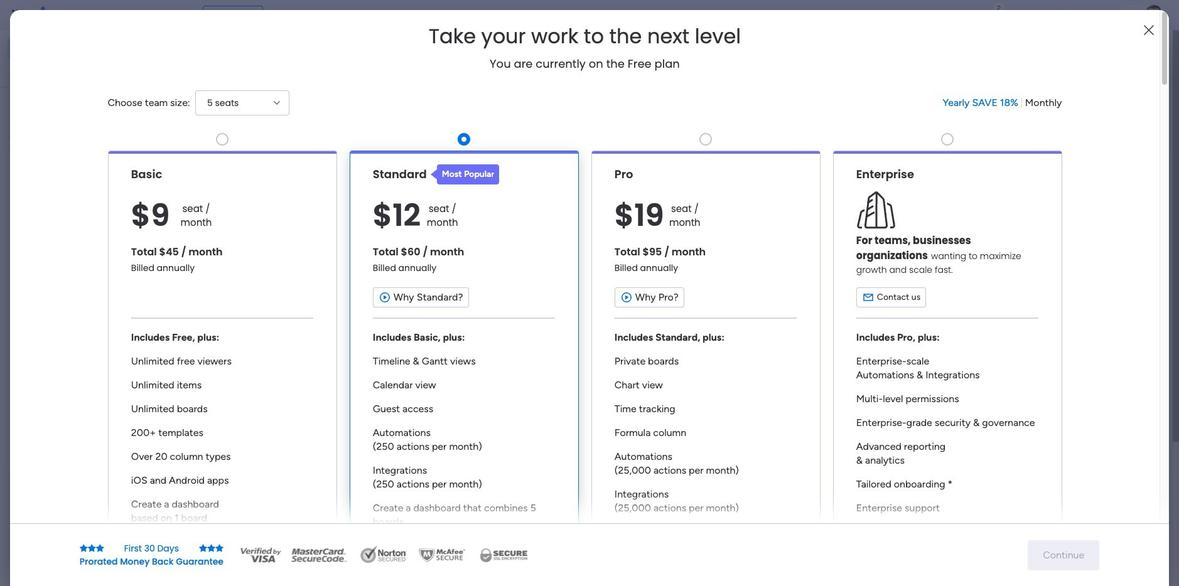 Task type: vqa. For each thing, say whether or not it's contained in the screenshot.
the top Jeremy Miller image
no



Task type: locate. For each thing, give the bounding box(es) containing it.
help image
[[1098, 9, 1111, 21]]

quick search results list box
[[232, 117, 905, 438]]

star image
[[88, 544, 96, 553]]

0 horizontal spatial component image
[[469, 249, 481, 260]]

mastercard secure code image
[[288, 546, 351, 565]]

5 star image from the left
[[215, 544, 224, 553]]

section head
[[431, 164, 500, 185]]

terry turtle image
[[1145, 5, 1165, 25], [261, 562, 286, 587]]

option
[[8, 38, 153, 58], [8, 59, 153, 79], [0, 149, 160, 151]]

update feed image
[[984, 9, 997, 21]]

add to favorites image
[[648, 230, 661, 242]]

terry turtle image down terry turtle image
[[261, 562, 286, 587]]

1 horizontal spatial terry turtle image
[[1145, 5, 1165, 25]]

2 image
[[994, 1, 1005, 15]]

notifications image
[[957, 9, 969, 21]]

0 horizontal spatial add to favorites image
[[427, 384, 439, 396]]

1 horizontal spatial component image
[[691, 249, 702, 260]]

tier options list box
[[108, 128, 1063, 567]]

ssl encrypted image
[[472, 546, 535, 565]]

heading
[[429, 25, 741, 48]]

enterprise tier selected option
[[833, 151, 1063, 567]]

2 element
[[358, 473, 374, 488], [358, 473, 374, 488]]

terry turtle image right help image at the top
[[1145, 5, 1165, 25]]

0 vertical spatial add to favorites image
[[870, 230, 883, 242]]

1 component image from the left
[[469, 249, 481, 260]]

remove from favorites image
[[427, 230, 439, 242]]

star image
[[80, 544, 88, 553], [96, 544, 104, 553], [199, 544, 207, 553], [207, 544, 215, 553], [215, 544, 224, 553]]

terry turtle image
[[261, 516, 286, 542]]

add to favorites image
[[870, 230, 883, 242], [427, 384, 439, 396]]

close recently visited image
[[232, 102, 247, 117]]

0 vertical spatial terry turtle image
[[1145, 5, 1165, 25]]

3 star image from the left
[[199, 544, 207, 553]]

2 vertical spatial option
[[0, 149, 160, 151]]

monday marketplace image
[[1040, 9, 1052, 21]]

component image
[[469, 249, 481, 260], [691, 249, 702, 260]]

1 horizontal spatial add to favorites image
[[870, 230, 883, 242]]

1 vertical spatial add to favorites image
[[427, 384, 439, 396]]

billing cycle selection group
[[943, 96, 1063, 110]]

list box
[[0, 147, 160, 447]]

0 horizontal spatial terry turtle image
[[261, 562, 286, 587]]



Task type: describe. For each thing, give the bounding box(es) containing it.
0 vertical spatial option
[[8, 38, 153, 58]]

2 star image from the left
[[96, 544, 104, 553]]

section head inside standard tier selected option
[[431, 164, 500, 185]]

1 star image from the left
[[80, 544, 88, 553]]

invite members image
[[1012, 9, 1025, 21]]

1 vertical spatial terry turtle image
[[261, 562, 286, 587]]

basic tier selected option
[[108, 151, 337, 567]]

1 vertical spatial option
[[8, 59, 153, 79]]

verified by visa image
[[239, 546, 283, 565]]

4 star image from the left
[[207, 544, 215, 553]]

getting started element
[[935, 458, 1123, 508]]

norton secured image
[[356, 546, 412, 565]]

pro tier selected option
[[591, 151, 821, 567]]

see plans image
[[208, 8, 220, 22]]

circle o image
[[954, 150, 962, 159]]

standard tier selected option
[[350, 151, 579, 567]]

search everything image
[[1071, 9, 1083, 21]]

check circle image
[[954, 134, 962, 143]]

mcafee secure image
[[417, 546, 467, 565]]

templates image image
[[946, 253, 1112, 339]]

select product image
[[11, 9, 24, 21]]

2 component image from the left
[[691, 249, 702, 260]]



